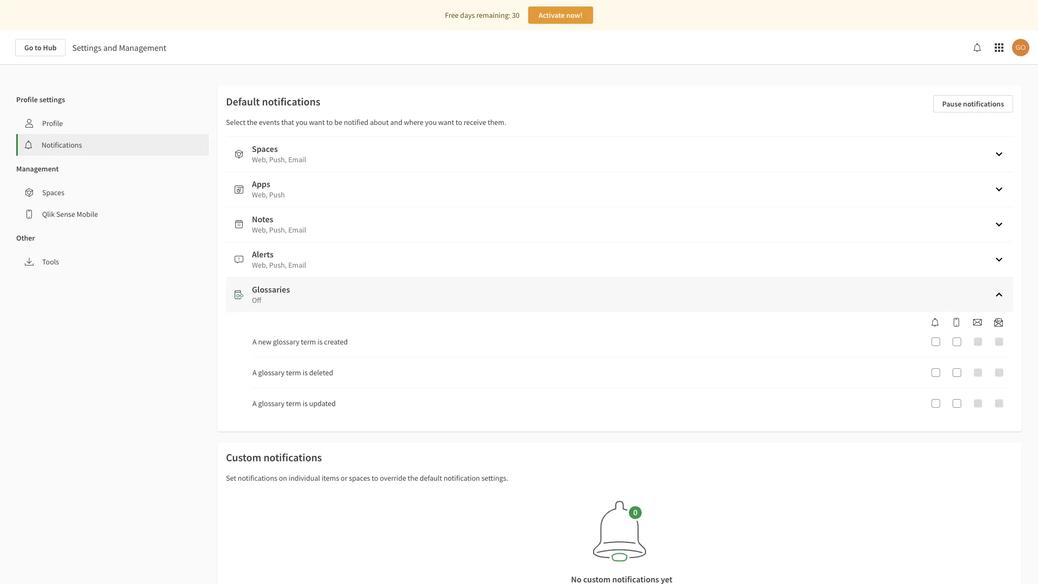 Task type: describe. For each thing, give the bounding box(es) containing it.
alerts
[[252, 249, 274, 260]]

2 want from the left
[[438, 117, 454, 127]]

profile link
[[16, 112, 209, 134]]

1 vertical spatial the
[[408, 473, 418, 483]]

2 you from the left
[[425, 117, 437, 127]]

tools link
[[16, 251, 209, 273]]

free
[[445, 10, 459, 20]]

a glossary term is deleted
[[253, 368, 333, 378]]

about
[[370, 117, 389, 127]]

push, for spaces
[[269, 155, 287, 164]]

pause notifications
[[943, 99, 1004, 109]]

a glossary term is updated
[[253, 399, 336, 408]]

spaces for spaces web, push, email
[[252, 143, 278, 154]]

spaces for spaces
[[42, 188, 64, 197]]

push, for alerts
[[269, 260, 287, 270]]

custom
[[226, 451, 261, 464]]

settings.
[[482, 473, 508, 483]]

to right go
[[35, 43, 42, 52]]

web, for notes
[[252, 225, 268, 235]]

pause notifications button
[[933, 95, 1014, 112]]

push
[[269, 190, 285, 200]]

notifications for default
[[262, 95, 321, 108]]

notifications for pause
[[963, 99, 1004, 109]]

events
[[259, 117, 280, 127]]

mobile
[[77, 209, 98, 219]]

notified
[[344, 117, 369, 127]]

to left receive at the top left of page
[[456, 117, 462, 127]]

other
[[16, 233, 35, 243]]

a new glossary term is created
[[253, 337, 348, 347]]

notes web, push, email
[[252, 214, 306, 235]]

push notifications in qlik sense mobile image
[[952, 318, 961, 327]]

go to hub link
[[15, 39, 66, 56]]

1 horizontal spatial management
[[119, 42, 166, 53]]

email for alerts
[[288, 260, 306, 270]]

notifications sent to your email image
[[974, 318, 982, 327]]

gary orlando image
[[1012, 39, 1030, 56]]

default
[[420, 473, 442, 483]]

activate now! link
[[528, 6, 593, 24]]

glossary for a glossary term is updated
[[258, 399, 285, 408]]

go
[[24, 43, 33, 52]]

is for updated
[[303, 399, 308, 408]]

spaces
[[349, 473, 370, 483]]

a for a new glossary term is created
[[253, 337, 257, 347]]

that
[[281, 117, 294, 127]]

now!
[[566, 10, 583, 20]]

updated
[[309, 399, 336, 408]]

created
[[324, 337, 348, 347]]

free days remaining: 30
[[445, 10, 520, 20]]

is for deleted
[[303, 368, 308, 378]]

30
[[512, 10, 520, 20]]

hub
[[43, 43, 57, 52]]

notifications bundled in a daily email digest element
[[990, 318, 1008, 327]]

settings
[[39, 95, 65, 104]]

term for deleted
[[286, 368, 301, 378]]

0 horizontal spatial and
[[103, 42, 117, 53]]

term for updated
[[286, 399, 301, 408]]

spaces web, push, email
[[252, 143, 306, 164]]

spaces link
[[16, 182, 209, 203]]

profile for profile
[[42, 118, 63, 128]]

default notifications
[[226, 95, 321, 108]]

notifications for custom
[[264, 451, 322, 464]]

web, for spaces
[[252, 155, 268, 164]]

remaining:
[[477, 10, 511, 20]]

notifications sent to your email element
[[969, 318, 987, 327]]

notification
[[444, 473, 480, 483]]

notifications when using qlik sense in a browser image
[[931, 318, 940, 327]]



Task type: vqa. For each thing, say whether or not it's contained in the screenshot.
A glossary term is deleted A
yes



Task type: locate. For each thing, give the bounding box(es) containing it.
web,
[[252, 155, 268, 164], [252, 190, 268, 200], [252, 225, 268, 235], [252, 260, 268, 270]]

profile settings
[[16, 95, 65, 104]]

push, inside spaces web, push, email
[[269, 155, 287, 164]]

1 vertical spatial push,
[[269, 225, 287, 235]]

1 vertical spatial glossary
[[258, 368, 285, 378]]

glossaries
[[252, 284, 290, 295]]

is left updated
[[303, 399, 308, 408]]

1 a from the top
[[253, 337, 257, 347]]

apps web, push
[[252, 178, 285, 200]]

4 web, from the top
[[252, 260, 268, 270]]

0 vertical spatial profile
[[16, 95, 38, 104]]

spaces up qlik
[[42, 188, 64, 197]]

push notifications in qlik sense mobile element
[[948, 318, 965, 327]]

you right "that"
[[296, 117, 308, 127]]

0 vertical spatial glossary
[[273, 337, 299, 347]]

a for a glossary term is deleted
[[253, 368, 257, 378]]

the left default
[[408, 473, 418, 483]]

1 vertical spatial term
[[286, 368, 301, 378]]

1 push, from the top
[[269, 155, 287, 164]]

1 you from the left
[[296, 117, 308, 127]]

0 horizontal spatial management
[[16, 164, 59, 174]]

email inside spaces web, push, email
[[288, 155, 306, 164]]

custom notifications
[[226, 451, 322, 464]]

web, down notes
[[252, 225, 268, 235]]

1 horizontal spatial profile
[[42, 118, 63, 128]]

email up alerts web, push, email
[[288, 225, 306, 235]]

web, down alerts
[[252, 260, 268, 270]]

notifications up on
[[264, 451, 322, 464]]

where
[[404, 117, 424, 127]]

spaces inside 'link'
[[42, 188, 64, 197]]

glossary right new
[[273, 337, 299, 347]]

you
[[296, 117, 308, 127], [425, 117, 437, 127]]

settings and management
[[72, 42, 166, 53]]

profile
[[16, 95, 38, 104], [42, 118, 63, 128]]

spaces down events
[[252, 143, 278, 154]]

email for spaces
[[288, 155, 306, 164]]

1 vertical spatial spaces
[[42, 188, 64, 197]]

3 web, from the top
[[252, 225, 268, 235]]

0 vertical spatial term
[[301, 337, 316, 347]]

1 want from the left
[[309, 117, 325, 127]]

3 push, from the top
[[269, 260, 287, 270]]

1 horizontal spatial the
[[408, 473, 418, 483]]

and
[[103, 42, 117, 53], [390, 117, 403, 127]]

web, for apps
[[252, 190, 268, 200]]

2 vertical spatial push,
[[269, 260, 287, 270]]

is
[[318, 337, 323, 347], [303, 368, 308, 378], [303, 399, 308, 408]]

push, down notes
[[269, 225, 287, 235]]

apps
[[252, 178, 270, 189]]

3 email from the top
[[288, 260, 306, 270]]

email for notes
[[288, 225, 306, 235]]

0 vertical spatial push,
[[269, 155, 287, 164]]

is left deleted
[[303, 368, 308, 378]]

1 horizontal spatial and
[[390, 117, 403, 127]]

email inside alerts web, push, email
[[288, 260, 306, 270]]

push,
[[269, 155, 287, 164], [269, 225, 287, 235], [269, 260, 287, 270]]

to left be
[[326, 117, 333, 127]]

web, for alerts
[[252, 260, 268, 270]]

notifications bundled in a daily email digest image
[[995, 318, 1003, 327]]

0 horizontal spatial spaces
[[42, 188, 64, 197]]

a up a glossary term is updated
[[253, 368, 257, 378]]

tools
[[42, 257, 59, 267]]

1 horizontal spatial you
[[425, 117, 437, 127]]

a down a glossary term is deleted
[[253, 399, 257, 408]]

web, down apps
[[252, 190, 268, 200]]

default
[[226, 95, 260, 108]]

qlik sense mobile
[[42, 209, 98, 219]]

web, inside spaces web, push, email
[[252, 155, 268, 164]]

1 horizontal spatial want
[[438, 117, 454, 127]]

0 horizontal spatial want
[[309, 117, 325, 127]]

profile left "settings"
[[16, 95, 38, 104]]

0 vertical spatial and
[[103, 42, 117, 53]]

settings
[[72, 42, 102, 53]]

notifications inside button
[[963, 99, 1004, 109]]

email inside notes web, push, email
[[288, 225, 306, 235]]

notifications for set
[[238, 473, 277, 483]]

a for a glossary term is updated
[[253, 399, 257, 408]]

you right where
[[425, 117, 437, 127]]

push, down alerts
[[269, 260, 287, 270]]

1 vertical spatial management
[[16, 164, 59, 174]]

the
[[247, 117, 257, 127], [408, 473, 418, 483]]

to
[[35, 43, 42, 52], [326, 117, 333, 127], [456, 117, 462, 127], [372, 473, 378, 483]]

go to hub
[[24, 43, 57, 52]]

receive
[[464, 117, 486, 127]]

want
[[309, 117, 325, 127], [438, 117, 454, 127]]

override
[[380, 473, 406, 483]]

want left be
[[309, 117, 325, 127]]

glossary down a glossary term is deleted
[[258, 399, 285, 408]]

1 vertical spatial profile
[[42, 118, 63, 128]]

or
[[341, 473, 348, 483]]

3 a from the top
[[253, 399, 257, 408]]

glossary
[[273, 337, 299, 347], [258, 368, 285, 378], [258, 399, 285, 408]]

0 vertical spatial the
[[247, 117, 257, 127]]

management
[[119, 42, 166, 53], [16, 164, 59, 174]]

push, for notes
[[269, 225, 287, 235]]

2 vertical spatial a
[[253, 399, 257, 408]]

0 vertical spatial spaces
[[252, 143, 278, 154]]

2 web, from the top
[[252, 190, 268, 200]]

profile for profile settings
[[16, 95, 38, 104]]

a
[[253, 337, 257, 347], [253, 368, 257, 378], [253, 399, 257, 408]]

notifications right pause
[[963, 99, 1004, 109]]

select the events that you want to be notified about and where you want to receive them.
[[226, 117, 506, 127]]

notes
[[252, 214, 273, 224]]

notifications when using qlik sense in a browser element
[[927, 318, 944, 327]]

activate
[[539, 10, 565, 20]]

2 vertical spatial glossary
[[258, 399, 285, 408]]

notifications down custom
[[238, 473, 277, 483]]

term left updated
[[286, 399, 301, 408]]

glossary for a glossary term is deleted
[[258, 368, 285, 378]]

1 vertical spatial and
[[390, 117, 403, 127]]

0 vertical spatial a
[[253, 337, 257, 347]]

2 vertical spatial is
[[303, 399, 308, 408]]

off
[[252, 295, 261, 305]]

2 email from the top
[[288, 225, 306, 235]]

2 vertical spatial term
[[286, 399, 301, 408]]

term
[[301, 337, 316, 347], [286, 368, 301, 378], [286, 399, 301, 408]]

be
[[335, 117, 342, 127]]

new
[[258, 337, 272, 347]]

web, inside alerts web, push, email
[[252, 260, 268, 270]]

set notifications on individual items or spaces to override the default notification settings.
[[226, 473, 508, 483]]

web, inside apps web, push
[[252, 190, 268, 200]]

push, up apps
[[269, 155, 287, 164]]

glossary down new
[[258, 368, 285, 378]]

qlik
[[42, 209, 55, 219]]

days
[[460, 10, 475, 20]]

1 horizontal spatial spaces
[[252, 143, 278, 154]]

individual
[[289, 473, 320, 483]]

email
[[288, 155, 306, 164], [288, 225, 306, 235], [288, 260, 306, 270]]

0 vertical spatial is
[[318, 337, 323, 347]]

alerts web, push, email
[[252, 249, 306, 270]]

2 vertical spatial email
[[288, 260, 306, 270]]

term left deleted
[[286, 368, 301, 378]]

glossaries off
[[252, 284, 290, 305]]

pause
[[943, 99, 962, 109]]

a left new
[[253, 337, 257, 347]]

term left created
[[301, 337, 316, 347]]

push, inside alerts web, push, email
[[269, 260, 287, 270]]

notifications link
[[18, 134, 209, 156]]

2 push, from the top
[[269, 225, 287, 235]]

them.
[[488, 117, 506, 127]]

and right settings
[[103, 42, 117, 53]]

0 vertical spatial email
[[288, 155, 306, 164]]

email up glossaries
[[288, 260, 306, 270]]

on
[[279, 473, 287, 483]]

0 horizontal spatial the
[[247, 117, 257, 127]]

select
[[226, 117, 246, 127]]

and right the about
[[390, 117, 403, 127]]

activate now!
[[539, 10, 583, 20]]

notifications
[[262, 95, 321, 108], [963, 99, 1004, 109], [264, 451, 322, 464], [238, 473, 277, 483]]

1 vertical spatial is
[[303, 368, 308, 378]]

set
[[226, 473, 236, 483]]

items
[[322, 473, 339, 483]]

push, inside notes web, push, email
[[269, 225, 287, 235]]

0 horizontal spatial profile
[[16, 95, 38, 104]]

deleted
[[309, 368, 333, 378]]

1 vertical spatial a
[[253, 368, 257, 378]]

spaces inside spaces web, push, email
[[252, 143, 278, 154]]

sense
[[56, 209, 75, 219]]

want left receive at the top left of page
[[438, 117, 454, 127]]

to right spaces
[[372, 473, 378, 483]]

is left created
[[318, 337, 323, 347]]

the right select
[[247, 117, 257, 127]]

spaces
[[252, 143, 278, 154], [42, 188, 64, 197]]

1 email from the top
[[288, 155, 306, 164]]

profile up notifications
[[42, 118, 63, 128]]

qlik sense mobile link
[[16, 203, 209, 225]]

notifications
[[42, 140, 82, 150]]

0 horizontal spatial you
[[296, 117, 308, 127]]

1 web, from the top
[[252, 155, 268, 164]]

email down "that"
[[288, 155, 306, 164]]

notifications up "that"
[[262, 95, 321, 108]]

2 a from the top
[[253, 368, 257, 378]]

web, up apps
[[252, 155, 268, 164]]

0 vertical spatial management
[[119, 42, 166, 53]]

web, inside notes web, push, email
[[252, 225, 268, 235]]

1 vertical spatial email
[[288, 225, 306, 235]]



